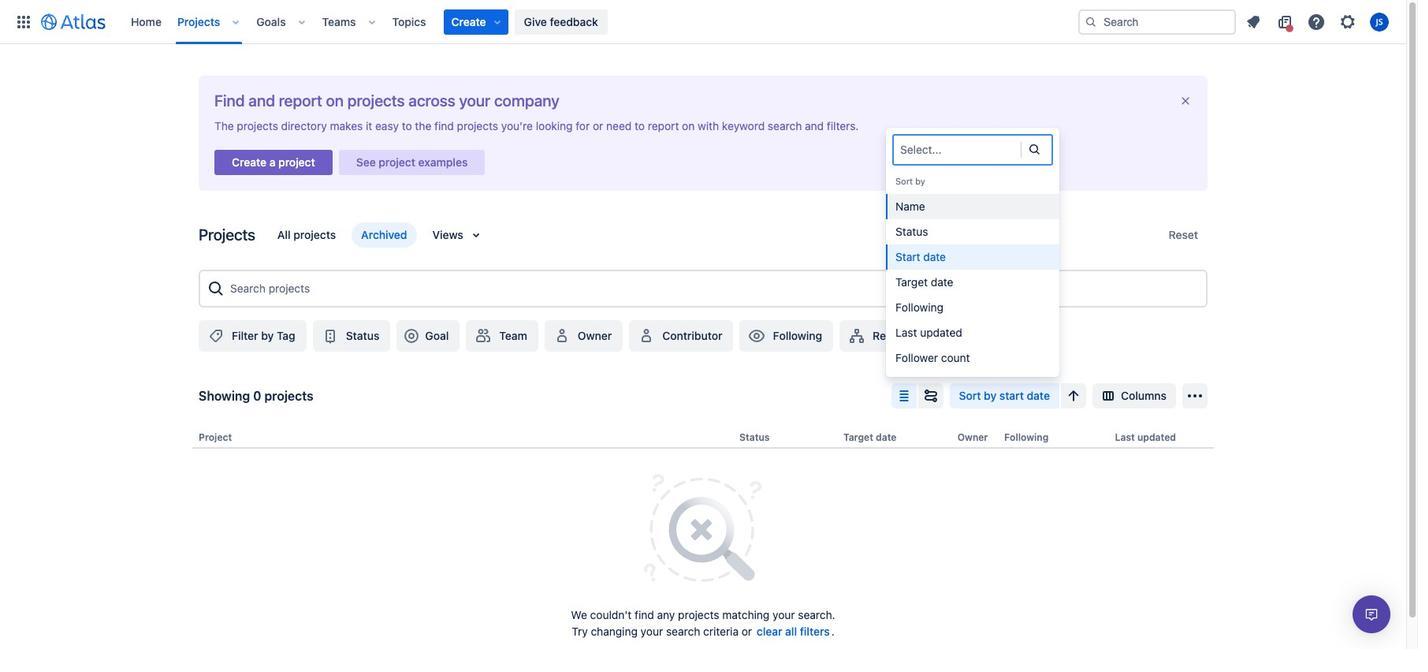 Task type: vqa. For each thing, say whether or not it's contained in the screenshot.
YOU'RE at the left of page
yes



Task type: describe. For each thing, give the bounding box(es) containing it.
1 vertical spatial owner
[[958, 431, 989, 443]]

status image
[[321, 327, 340, 345]]

reset
[[1169, 228, 1199, 241]]

showing
[[199, 389, 250, 403]]

start
[[896, 250, 921, 263]]

close banner image
[[1180, 95, 1193, 107]]

projects right 0
[[265, 389, 314, 403]]

we couldn't find any projects matching your search. try changing your search criteria or clear all filters .
[[571, 608, 836, 638]]

or for for
[[593, 119, 604, 133]]

projects link
[[173, 9, 225, 34]]

0 horizontal spatial find
[[435, 119, 454, 133]]

1 horizontal spatial search
[[768, 119, 802, 133]]

status inside button
[[346, 329, 380, 342]]

search inside we couldn't find any projects matching your search. try changing your search criteria or clear all filters .
[[666, 625, 701, 638]]

home
[[131, 15, 162, 28]]

see project examples button
[[339, 145, 485, 180]]

tag
[[277, 329, 296, 342]]

create a project
[[232, 155, 315, 169]]

makes
[[330, 119, 363, 133]]

contributor
[[663, 329, 723, 342]]

banner containing home
[[0, 0, 1407, 44]]

top element
[[9, 0, 1079, 44]]

follower
[[896, 351, 939, 364]]

sort by
[[896, 176, 926, 186]]

1 project from the left
[[279, 155, 315, 169]]

filter
[[232, 329, 258, 342]]

reporting line
[[873, 329, 946, 342]]

account image
[[1371, 12, 1390, 31]]

showing 0 projects
[[199, 389, 314, 403]]

start date
[[896, 250, 947, 263]]

start
[[1000, 389, 1024, 402]]

following button
[[740, 320, 834, 352]]

following inside button
[[773, 329, 823, 342]]

with
[[698, 119, 719, 133]]

need
[[607, 119, 632, 133]]

a
[[270, 155, 276, 169]]

0 vertical spatial target date
[[896, 275, 954, 289]]

sort by start date
[[960, 389, 1051, 402]]

all projects
[[278, 228, 336, 241]]

for
[[576, 119, 590, 133]]

keyword
[[722, 119, 765, 133]]

follower count
[[896, 351, 971, 364]]

teams
[[322, 15, 356, 28]]

topics
[[392, 15, 426, 28]]

columns
[[1122, 389, 1167, 402]]

open intercom messenger image
[[1363, 605, 1382, 624]]

archived
[[361, 228, 407, 241]]

couldn't
[[590, 608, 632, 622]]

give
[[524, 15, 547, 28]]

0 vertical spatial on
[[326, 91, 344, 110]]

contributor button
[[630, 320, 734, 352]]

views button
[[423, 222, 495, 248]]

projects up it
[[348, 91, 405, 110]]

changing
[[591, 625, 638, 638]]

create button
[[444, 9, 508, 34]]

name
[[896, 200, 926, 213]]

filters
[[800, 625, 830, 638]]

0 vertical spatial target
[[896, 275, 928, 289]]

0 horizontal spatial and
[[249, 91, 275, 110]]

line
[[927, 329, 946, 342]]

your for company
[[459, 91, 491, 110]]

count
[[942, 351, 971, 364]]

.
[[832, 625, 835, 638]]

filters.
[[827, 119, 859, 133]]

filter by tag button
[[199, 320, 307, 352]]

goal button
[[397, 320, 460, 352]]

all
[[278, 228, 291, 241]]

1 vertical spatial projects
[[199, 226, 255, 244]]

reporting line button
[[840, 320, 957, 352]]

examples
[[419, 155, 468, 169]]

0 vertical spatial report
[[279, 91, 322, 110]]

topics link
[[388, 9, 431, 34]]

columns button
[[1093, 383, 1177, 409]]

any
[[657, 608, 675, 622]]

the projects directory makes it easy to the find projects you're looking for or need to report on with keyword search and filters.
[[215, 119, 859, 133]]

directory
[[281, 119, 327, 133]]

reset button
[[1160, 222, 1208, 248]]

team
[[500, 329, 528, 342]]

notifications image
[[1245, 12, 1264, 31]]

updated for target date
[[921, 326, 963, 339]]

projects inside top element
[[177, 15, 220, 28]]

sort for sort by
[[896, 176, 913, 186]]

settings image
[[1339, 12, 1358, 31]]

2 project from the left
[[379, 155, 416, 169]]

goal
[[425, 329, 449, 342]]

projects inside we couldn't find any projects matching your search. try changing your search criteria or clear all filters .
[[678, 608, 720, 622]]

looking
[[536, 119, 573, 133]]

goals
[[257, 15, 286, 28]]

archived button
[[352, 222, 417, 248]]

by for sort by
[[916, 176, 926, 186]]

more options image
[[1186, 386, 1205, 405]]

or for criteria
[[742, 625, 753, 638]]

see
[[356, 155, 376, 169]]

date inside popup button
[[1027, 389, 1051, 402]]

your for search.
[[773, 608, 795, 622]]



Task type: locate. For each thing, give the bounding box(es) containing it.
1 horizontal spatial last updated
[[1116, 431, 1177, 443]]

1 horizontal spatial or
[[742, 625, 753, 638]]

1 horizontal spatial your
[[641, 625, 663, 638]]

1 vertical spatial search
[[666, 625, 701, 638]]

1 vertical spatial and
[[805, 119, 824, 133]]

projects
[[348, 91, 405, 110], [237, 119, 278, 133], [457, 119, 499, 133], [294, 228, 336, 241], [265, 389, 314, 403], [678, 608, 720, 622]]

find
[[435, 119, 454, 133], [635, 608, 654, 622]]

on left with
[[682, 119, 695, 133]]

1 vertical spatial or
[[742, 625, 753, 638]]

0 vertical spatial your
[[459, 91, 491, 110]]

your right across at the left of the page
[[459, 91, 491, 110]]

last updated up follower count
[[896, 326, 963, 339]]

0 horizontal spatial following
[[773, 329, 823, 342]]

see project examples
[[356, 155, 468, 169]]

we
[[571, 608, 588, 622]]

1 vertical spatial last updated
[[1116, 431, 1177, 443]]

target date down start date
[[896, 275, 954, 289]]

report up 'directory' at the left top
[[279, 91, 322, 110]]

1 horizontal spatial create
[[452, 15, 486, 28]]

display as timeline image
[[922, 386, 941, 405]]

2 horizontal spatial by
[[984, 389, 997, 402]]

0 horizontal spatial sort
[[896, 176, 913, 186]]

or inside we couldn't find any projects matching your search. try changing your search criteria or clear all filters .
[[742, 625, 753, 638]]

create inside "dropdown button"
[[452, 15, 486, 28]]

0 vertical spatial updated
[[921, 326, 963, 339]]

1 vertical spatial sort
[[960, 389, 982, 402]]

projects up criteria
[[678, 608, 720, 622]]

1 horizontal spatial to
[[635, 119, 645, 133]]

2 to from the left
[[635, 119, 645, 133]]

help image
[[1308, 12, 1327, 31]]

on
[[326, 91, 344, 110], [682, 119, 695, 133]]

sort right display as timeline image
[[960, 389, 982, 402]]

projects inside button
[[294, 228, 336, 241]]

owner inside "button"
[[578, 329, 612, 342]]

1 to from the left
[[402, 119, 412, 133]]

projects
[[177, 15, 220, 28], [199, 226, 255, 244]]

the
[[415, 119, 432, 133]]

0 horizontal spatial search
[[666, 625, 701, 638]]

by
[[916, 176, 926, 186], [261, 329, 274, 342], [984, 389, 997, 402]]

reporting
[[873, 329, 924, 342]]

sort
[[896, 176, 913, 186], [960, 389, 982, 402]]

by left start
[[984, 389, 997, 402]]

filter by tag
[[232, 329, 296, 342]]

create a project button
[[215, 145, 333, 180]]

clear all filters button
[[756, 623, 832, 642]]

to
[[402, 119, 412, 133], [635, 119, 645, 133]]

project right the see
[[379, 155, 416, 169]]

Search projects field
[[226, 274, 1200, 303]]

create for create a project
[[232, 155, 267, 169]]

sort for sort by start date
[[960, 389, 982, 402]]

find right the
[[435, 119, 454, 133]]

find and report on projects across your company
[[215, 91, 560, 110]]

0 vertical spatial sort
[[896, 176, 913, 186]]

2 vertical spatial following
[[1005, 431, 1049, 443]]

report right "need"
[[648, 119, 679, 133]]

the
[[215, 119, 234, 133]]

0 vertical spatial following
[[896, 301, 944, 314]]

or down matching
[[742, 625, 753, 638]]

1 vertical spatial status
[[346, 329, 380, 342]]

None text field
[[901, 142, 904, 158]]

switch to... image
[[14, 12, 33, 31]]

1 horizontal spatial project
[[379, 155, 416, 169]]

reverse sort order image
[[1065, 386, 1084, 405]]

clear
[[757, 625, 783, 638]]

status for name
[[896, 225, 929, 238]]

status
[[896, 225, 929, 238], [346, 329, 380, 342], [740, 431, 770, 443]]

teams link
[[318, 9, 361, 34]]

0 vertical spatial last
[[896, 326, 918, 339]]

0 horizontal spatial on
[[326, 91, 344, 110]]

2 horizontal spatial status
[[896, 225, 929, 238]]

all projects button
[[268, 222, 346, 248]]

display as list image
[[895, 386, 914, 405]]

date
[[924, 250, 947, 263], [931, 275, 954, 289], [1027, 389, 1051, 402], [876, 431, 897, 443]]

2 horizontal spatial following
[[1005, 431, 1049, 443]]

following for target
[[1005, 431, 1049, 443]]

and right find
[[249, 91, 275, 110]]

following up reporting line
[[896, 301, 944, 314]]

projects right "the"
[[237, 119, 278, 133]]

find inside we couldn't find any projects matching your search. try changing your search criteria or clear all filters .
[[635, 608, 654, 622]]

last down columns dropdown button on the right bottom of page
[[1116, 431, 1136, 443]]

by for filter by tag
[[261, 329, 274, 342]]

last updated for target date
[[896, 326, 963, 339]]

target date down "display as list" image
[[844, 431, 897, 443]]

Search field
[[1079, 9, 1237, 34]]

1 horizontal spatial last
[[1116, 431, 1136, 443]]

or
[[593, 119, 604, 133], [742, 625, 753, 638]]

by up name
[[916, 176, 926, 186]]

all
[[786, 625, 797, 638]]

criteria
[[704, 625, 739, 638]]

2 vertical spatial your
[[641, 625, 663, 638]]

by inside popup button
[[984, 389, 997, 402]]

1 horizontal spatial status
[[740, 431, 770, 443]]

1 horizontal spatial report
[[648, 119, 679, 133]]

0 horizontal spatial owner
[[578, 329, 612, 342]]

0 horizontal spatial status
[[346, 329, 380, 342]]

following
[[896, 301, 944, 314], [773, 329, 823, 342], [1005, 431, 1049, 443]]

and
[[249, 91, 275, 110], [805, 119, 824, 133]]

target
[[896, 275, 928, 289], [844, 431, 874, 443]]

1 vertical spatial target date
[[844, 431, 897, 443]]

last updated down columns
[[1116, 431, 1177, 443]]

sort inside popup button
[[960, 389, 982, 402]]

0 horizontal spatial target
[[844, 431, 874, 443]]

0 horizontal spatial your
[[459, 91, 491, 110]]

1 horizontal spatial by
[[916, 176, 926, 186]]

last for owner
[[1116, 431, 1136, 443]]

1 vertical spatial your
[[773, 608, 795, 622]]

project right a
[[279, 155, 315, 169]]

search image
[[1085, 15, 1098, 28]]

create left a
[[232, 155, 267, 169]]

0 horizontal spatial create
[[232, 155, 267, 169]]

team button
[[466, 320, 539, 352]]

home link
[[126, 9, 166, 34]]

project
[[199, 431, 232, 443]]

1 vertical spatial following
[[773, 329, 823, 342]]

to right "need"
[[635, 119, 645, 133]]

0 horizontal spatial by
[[261, 329, 274, 342]]

owner
[[578, 329, 612, 342], [958, 431, 989, 443]]

updated for owner
[[1138, 431, 1177, 443]]

1 horizontal spatial following
[[896, 301, 944, 314]]

last up follower
[[896, 326, 918, 339]]

projects up search projects icon
[[199, 226, 255, 244]]

create right the topics at the top of the page
[[452, 15, 486, 28]]

1 vertical spatial last
[[1116, 431, 1136, 443]]

0 horizontal spatial to
[[402, 119, 412, 133]]

projects right home
[[177, 15, 220, 28]]

find
[[215, 91, 245, 110]]

1 horizontal spatial updated
[[1138, 431, 1177, 443]]

create inside button
[[232, 155, 267, 169]]

0 vertical spatial last updated
[[896, 326, 963, 339]]

following for start
[[896, 301, 944, 314]]

0 vertical spatial or
[[593, 119, 604, 133]]

matching
[[723, 608, 770, 622]]

1 vertical spatial target
[[844, 431, 874, 443]]

owner button
[[545, 320, 623, 352]]

you're
[[501, 119, 533, 133]]

by left tag
[[261, 329, 274, 342]]

following right following image
[[773, 329, 823, 342]]

1 horizontal spatial on
[[682, 119, 695, 133]]

search
[[768, 119, 802, 133], [666, 625, 701, 638]]

last
[[896, 326, 918, 339], [1116, 431, 1136, 443]]

0 horizontal spatial updated
[[921, 326, 963, 339]]

on up makes
[[326, 91, 344, 110]]

2 vertical spatial status
[[740, 431, 770, 443]]

1 horizontal spatial and
[[805, 119, 824, 133]]

1 horizontal spatial sort
[[960, 389, 982, 402]]

last updated for owner
[[1116, 431, 1177, 443]]

search.
[[798, 608, 836, 622]]

0 horizontal spatial last updated
[[896, 326, 963, 339]]

search projects image
[[207, 279, 226, 298]]

to left the
[[402, 119, 412, 133]]

1 horizontal spatial owner
[[958, 431, 989, 443]]

0 vertical spatial projects
[[177, 15, 220, 28]]

goals link
[[252, 9, 291, 34]]

0
[[253, 389, 261, 403]]

0 horizontal spatial or
[[593, 119, 604, 133]]

banner
[[0, 0, 1407, 44]]

search down any
[[666, 625, 701, 638]]

1 vertical spatial report
[[648, 119, 679, 133]]

1 vertical spatial on
[[682, 119, 695, 133]]

views
[[433, 228, 464, 241]]

0 horizontal spatial last
[[896, 326, 918, 339]]

your down any
[[641, 625, 663, 638]]

company
[[494, 91, 560, 110]]

across
[[409, 91, 456, 110]]

and left filters.
[[805, 119, 824, 133]]

create for create
[[452, 15, 486, 28]]

updated down columns
[[1138, 431, 1177, 443]]

open image
[[1025, 139, 1044, 158]]

1 vertical spatial find
[[635, 608, 654, 622]]

give feedback
[[524, 15, 599, 28]]

2 horizontal spatial your
[[773, 608, 795, 622]]

or right for
[[593, 119, 604, 133]]

your
[[459, 91, 491, 110], [773, 608, 795, 622], [641, 625, 663, 638]]

0 vertical spatial by
[[916, 176, 926, 186]]

sort by start date button
[[950, 383, 1060, 409]]

try
[[572, 625, 588, 638]]

projects right all
[[294, 228, 336, 241]]

projects left you're
[[457, 119, 499, 133]]

select...
[[901, 143, 942, 156]]

0 horizontal spatial report
[[279, 91, 322, 110]]

by for sort by start date
[[984, 389, 997, 402]]

0 vertical spatial owner
[[578, 329, 612, 342]]

1 vertical spatial create
[[232, 155, 267, 169]]

1 horizontal spatial target
[[896, 275, 928, 289]]

by inside 'button'
[[261, 329, 274, 342]]

feedback
[[550, 15, 599, 28]]

updated
[[921, 326, 963, 339], [1138, 431, 1177, 443]]

create
[[452, 15, 486, 28], [232, 155, 267, 169]]

2 vertical spatial by
[[984, 389, 997, 402]]

updated up follower count
[[921, 326, 963, 339]]

sort up name
[[896, 176, 913, 186]]

1 horizontal spatial find
[[635, 608, 654, 622]]

1 vertical spatial by
[[261, 329, 274, 342]]

0 vertical spatial create
[[452, 15, 486, 28]]

0 vertical spatial and
[[249, 91, 275, 110]]

status button
[[313, 320, 391, 352]]

it
[[366, 119, 373, 133]]

status for project
[[740, 431, 770, 443]]

give feedback button
[[515, 9, 608, 34]]

search right keyword
[[768, 119, 802, 133]]

find left any
[[635, 608, 654, 622]]

last for target date
[[896, 326, 918, 339]]

tag image
[[207, 327, 226, 345]]

last updated
[[896, 326, 963, 339], [1116, 431, 1177, 443]]

following down start
[[1005, 431, 1049, 443]]

following image
[[748, 327, 767, 345]]

0 horizontal spatial project
[[279, 155, 315, 169]]

easy
[[375, 119, 399, 133]]

0 vertical spatial find
[[435, 119, 454, 133]]

0 vertical spatial status
[[896, 225, 929, 238]]

your up all
[[773, 608, 795, 622]]

0 vertical spatial search
[[768, 119, 802, 133]]

1 vertical spatial updated
[[1138, 431, 1177, 443]]



